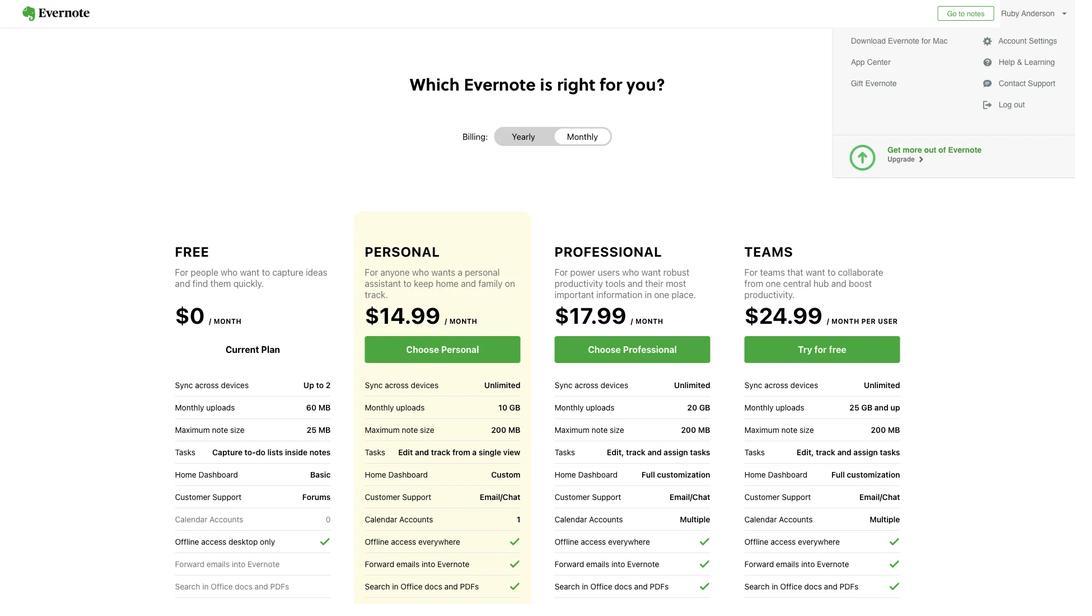 Task type: locate. For each thing, give the bounding box(es) containing it.
want
[[240, 267, 260, 278], [642, 267, 661, 278], [806, 267, 825, 278]]

access for 10
[[391, 538, 416, 547]]

0 horizontal spatial from
[[453, 448, 470, 457]]

1 full customization from the left
[[642, 471, 711, 480]]

1 horizontal spatial everywhere
[[608, 538, 650, 547]]

2 forward from the left
[[365, 560, 394, 569]]

uploads
[[206, 403, 235, 413], [396, 403, 425, 413], [586, 403, 615, 413], [776, 403, 805, 413]]

out left of
[[924, 146, 937, 155]]

size for 10 gb
[[420, 426, 434, 435]]

4 accounts from the left
[[779, 515, 813, 525]]

assign for 25
[[854, 448, 878, 457]]

1 email/chat from the left
[[480, 493, 521, 502]]

0 horizontal spatial unlimited
[[484, 381, 521, 390]]

who up them
[[221, 267, 238, 278]]

2 search in office docs and pdfs from the left
[[365, 583, 479, 592]]

customer support for 10 gb
[[365, 493, 431, 502]]

gb for 10
[[510, 403, 521, 413]]

4 calendar accounts from the left
[[745, 515, 813, 525]]

who inside the for people who want to capture ideas and find them quickly.
[[221, 267, 238, 278]]

3 tasks from the left
[[555, 448, 575, 457]]

2 horizontal spatial unlimited
[[864, 381, 900, 390]]

who up keep
[[412, 267, 429, 278]]

support for 25 gb and up
[[782, 493, 811, 502]]

devices down choose personal
[[411, 381, 439, 390]]

track.
[[365, 290, 388, 301]]

1 horizontal spatial edit, track and assign tasks
[[797, 448, 900, 457]]

productivity.
[[745, 290, 795, 301]]

3 for from the left
[[555, 267, 568, 278]]

want up quickly.
[[240, 267, 260, 278]]

one down teams
[[766, 279, 781, 289]]

upgrade
[[888, 156, 917, 164]]

4 access from the left
[[771, 538, 796, 547]]

evernote inside download evernote for mac link
[[888, 36, 920, 45]]

users
[[598, 267, 620, 278]]

calendar accounts for 10 gb
[[365, 515, 433, 525]]

0
[[326, 515, 331, 525]]

4 calendar from the left
[[745, 515, 777, 525]]

quickly.
[[233, 279, 264, 289]]

2 edit, track and assign tasks from the left
[[797, 448, 900, 457]]

and inside the for people who want to capture ideas and find them quickly.
[[175, 279, 190, 289]]

0 horizontal spatial for
[[600, 72, 622, 96]]

1 uploads from the left
[[206, 403, 235, 413]]

2 horizontal spatial everywhere
[[798, 538, 840, 547]]

3 forward from the left
[[555, 560, 584, 569]]

2 horizontal spatial offline access everywhere
[[745, 538, 840, 547]]

2 sync across devices from the left
[[365, 381, 439, 390]]

1 want from the left
[[240, 267, 260, 278]]

maximum
[[175, 426, 210, 435], [365, 426, 400, 435], [555, 426, 590, 435], [745, 426, 780, 435]]

to-
[[245, 448, 256, 457]]

search in office docs and pdfs for 20 gb
[[555, 583, 669, 592]]

3 office from the left
[[591, 583, 613, 592]]

monthly for 10 gb
[[365, 403, 394, 413]]

200 for 10
[[491, 426, 506, 435]]

/ up the choose personal button
[[445, 318, 448, 325]]

size for 60 mb
[[230, 426, 245, 435]]

support for 20 gb
[[592, 493, 621, 502]]

3 dashboard from the left
[[578, 471, 618, 480]]

mb down up
[[888, 426, 900, 435]]

unlimited up 25 gb and up
[[864, 381, 900, 390]]

1 offline from the left
[[175, 538, 199, 547]]

mac
[[933, 36, 948, 45]]

gift evernote link
[[847, 76, 953, 91]]

1 horizontal spatial one
[[766, 279, 781, 289]]

mb down 60 mb
[[319, 426, 331, 435]]

assistant
[[365, 279, 401, 289]]

into
[[232, 560, 246, 569], [422, 560, 435, 569], [612, 560, 625, 569], [802, 560, 815, 569]]

2 choose from the left
[[588, 345, 621, 355]]

choose professional button
[[555, 337, 711, 364]]

2 gb from the left
[[699, 403, 711, 413]]

assign down 25 gb and up
[[854, 448, 878, 457]]

for for personal
[[365, 267, 378, 278]]

choose
[[406, 345, 439, 355], [588, 345, 621, 355]]

for inside the for people who want to capture ideas and find them quickly.
[[175, 267, 188, 278]]

want inside the for people who want to capture ideas and find them quickly.
[[240, 267, 260, 278]]

choose personal button
[[365, 337, 521, 364]]

to up quickly.
[[262, 267, 270, 278]]

pdfs for 10
[[460, 583, 479, 592]]

2 tasks from the left
[[365, 448, 385, 457]]

2 horizontal spatial for
[[922, 36, 931, 45]]

get
[[888, 146, 901, 155]]

200 mb down up
[[871, 426, 900, 435]]

size for 25 gb and up
[[800, 426, 814, 435]]

offline access desktop only
[[175, 538, 275, 547]]

1 vertical spatial notes
[[310, 448, 331, 457]]

0 horizontal spatial tasks
[[690, 448, 711, 457]]

full customization for 20
[[642, 471, 711, 480]]

home for 60
[[175, 471, 196, 480]]

4 maximum note size from the left
[[745, 426, 814, 435]]

3 forward emails into evernote from the left
[[555, 560, 660, 569]]

tasks down up
[[880, 448, 900, 457]]

evernote inside gift evernote link
[[866, 79, 897, 88]]

1 horizontal spatial choose
[[588, 345, 621, 355]]

4 search from the left
[[745, 583, 770, 592]]

want inside for teams that want to collaborate from one central hub and boost productivity.
[[806, 267, 825, 278]]

home dashboard for 60 mb
[[175, 471, 238, 480]]

2 200 from the left
[[681, 426, 696, 435]]

2 track from the left
[[626, 448, 646, 457]]

200 down 10
[[491, 426, 506, 435]]

2 horizontal spatial want
[[806, 267, 825, 278]]

25 for 25 gb and up
[[850, 403, 860, 413]]

1 horizontal spatial customization
[[847, 471, 900, 480]]

2 maximum from the left
[[365, 426, 400, 435]]

month for $0
[[214, 318, 242, 325]]

to
[[959, 9, 965, 18], [262, 267, 270, 278], [828, 267, 836, 278], [403, 279, 412, 289], [316, 381, 324, 390]]

/ right $0
[[209, 318, 212, 325]]

multiple for 20 gb
[[680, 515, 711, 525]]

2 horizontal spatial 200 mb
[[871, 426, 900, 435]]

for power users who want robust productivity tools and their most important information in one place.
[[555, 267, 696, 301]]

/ inside $14.99 / month
[[445, 318, 448, 325]]

per
[[862, 318, 876, 325]]

3 into from the left
[[612, 560, 625, 569]]

3 track from the left
[[816, 448, 836, 457]]

forward emails into evernote
[[175, 560, 280, 569], [365, 560, 470, 569], [555, 560, 660, 569], [745, 560, 849, 569]]

4 / from the left
[[827, 318, 830, 325]]

calendar for 20
[[555, 515, 587, 525]]

want up their
[[642, 267, 661, 278]]

0 horizontal spatial a
[[458, 267, 463, 278]]

0 horizontal spatial customization
[[657, 471, 711, 480]]

devices down current on the bottom of page
[[221, 381, 249, 390]]

1 edit, track and assign tasks from the left
[[607, 448, 711, 457]]

0 horizontal spatial full
[[642, 471, 655, 480]]

1 horizontal spatial full
[[832, 471, 845, 480]]

1 sync from the left
[[175, 381, 193, 390]]

3 home dashboard from the left
[[555, 471, 618, 480]]

power
[[570, 267, 595, 278]]

2 want from the left
[[642, 267, 661, 278]]

search for 20 gb
[[555, 583, 580, 592]]

1 horizontal spatial notes
[[967, 9, 985, 18]]

edit, for 25 gb and up
[[797, 448, 814, 457]]

3 who from the left
[[622, 267, 639, 278]]

family
[[479, 279, 503, 289]]

1 horizontal spatial a
[[472, 448, 477, 457]]

accounts
[[210, 515, 243, 525], [399, 515, 433, 525], [589, 515, 623, 525], [779, 515, 813, 525]]

a inside for anyone who wants a personal assistant to keep home and family on track.
[[458, 267, 463, 278]]

to left keep
[[403, 279, 412, 289]]

2 everywhere from the left
[[608, 538, 650, 547]]

sync across devices down try
[[745, 381, 818, 390]]

0 horizontal spatial track
[[431, 448, 451, 457]]

1 horizontal spatial offline access everywhere
[[555, 538, 650, 547]]

200
[[491, 426, 506, 435], [681, 426, 696, 435], [871, 426, 886, 435]]

1 vertical spatial 25
[[307, 426, 317, 435]]

track for 20
[[626, 448, 646, 457]]

want inside the for power users who want robust productivity tools and their most important information in one place.
[[642, 267, 661, 278]]

0 horizontal spatial who
[[221, 267, 238, 278]]

2 vertical spatial for
[[815, 345, 827, 355]]

for
[[175, 267, 188, 278], [365, 267, 378, 278], [555, 267, 568, 278], [745, 267, 758, 278]]

1 horizontal spatial multiple
[[870, 515, 900, 525]]

central
[[783, 279, 811, 289]]

200 mb
[[491, 426, 521, 435], [681, 426, 711, 435], [871, 426, 900, 435]]

month inside the $24.99 / month per user
[[832, 318, 860, 325]]

from
[[745, 279, 764, 289], [453, 448, 470, 457]]

1 horizontal spatial tasks
[[880, 448, 900, 457]]

and inside for anyone who wants a personal assistant to keep home and family on track.
[[461, 279, 476, 289]]

2 unlimited from the left
[[674, 381, 711, 390]]

1 tasks from the left
[[690, 448, 711, 457]]

1
[[517, 515, 521, 525]]

/ inside $17.99 / month
[[631, 318, 634, 325]]

1 vertical spatial out
[[924, 146, 937, 155]]

want for teams
[[806, 267, 825, 278]]

gb left up
[[862, 403, 873, 413]]

0 horizontal spatial out
[[924, 146, 937, 155]]

sync across devices down choose personal
[[365, 381, 439, 390]]

from up "productivity."
[[745, 279, 764, 289]]

ruby
[[1001, 9, 1020, 18]]

want up hub
[[806, 267, 825, 278]]

1 horizontal spatial unlimited
[[674, 381, 711, 390]]

200 down 25 gb and up
[[871, 426, 886, 435]]

customer support for 25 gb and up
[[745, 493, 811, 502]]

0 horizontal spatial email/chat
[[480, 493, 521, 502]]

0 horizontal spatial notes
[[310, 448, 331, 457]]

1 who from the left
[[221, 267, 238, 278]]

you?
[[627, 72, 666, 96]]

1 for from the left
[[175, 267, 188, 278]]

into for 25 gb and up
[[802, 560, 815, 569]]

office for 10 gb
[[401, 583, 423, 592]]

edit, track and assign tasks for 25
[[797, 448, 900, 457]]

in for 25 gb and up
[[772, 583, 778, 592]]

support inside contact support link
[[1028, 79, 1056, 88]]

0 horizontal spatial 200 mb
[[491, 426, 521, 435]]

1 horizontal spatial 200
[[681, 426, 696, 435]]

try for free button
[[745, 337, 900, 364]]

25 down 60
[[307, 426, 317, 435]]

1 horizontal spatial 25
[[850, 403, 860, 413]]

month up "personal"
[[450, 318, 478, 325]]

download evernote for mac
[[851, 36, 948, 45]]

3 accounts from the left
[[589, 515, 623, 525]]

for for teams
[[745, 267, 758, 278]]

home for 10
[[365, 471, 386, 480]]

monthly
[[567, 132, 598, 142], [175, 403, 204, 413], [365, 403, 394, 413], [555, 403, 584, 413], [745, 403, 774, 413]]

1 calendar accounts from the left
[[175, 515, 243, 525]]

across for 10
[[385, 381, 409, 390]]

app center link
[[847, 54, 953, 70]]

maximum note size for 60
[[175, 426, 245, 435]]

for left mac
[[922, 36, 931, 45]]

across for 60
[[195, 381, 219, 390]]

sync across devices down current on the bottom of page
[[175, 381, 249, 390]]

3 unlimited from the left
[[864, 381, 900, 390]]

everywhere for 20 gb
[[608, 538, 650, 547]]

1 offline access everywhere from the left
[[365, 538, 460, 547]]

1 200 mb from the left
[[491, 426, 521, 435]]

gb right 10
[[510, 403, 521, 413]]

200 down '20'
[[681, 426, 696, 435]]

collaborate
[[838, 267, 884, 278]]

3 home from the left
[[555, 471, 576, 480]]

4 maximum from the left
[[745, 426, 780, 435]]

2 offline access everywhere from the left
[[555, 538, 650, 547]]

one down their
[[654, 290, 670, 301]]

assign down '20'
[[664, 448, 688, 457]]

search in office docs and pdfs
[[175, 583, 289, 592], [365, 583, 479, 592], [555, 583, 669, 592], [745, 583, 859, 592]]

pdfs for 20
[[650, 583, 669, 592]]

out right the "log"
[[1014, 100, 1025, 109]]

offline for 10 gb
[[365, 538, 389, 547]]

learning
[[1025, 58, 1055, 67]]

2 horizontal spatial email/chat
[[860, 493, 900, 502]]

professional
[[623, 345, 677, 355]]

20
[[687, 403, 697, 413]]

2 accounts from the left
[[399, 515, 433, 525]]

4 size from the left
[[800, 426, 814, 435]]

docs
[[235, 583, 253, 592], [425, 583, 442, 592], [615, 583, 632, 592], [805, 583, 822, 592]]

1 customer from the left
[[175, 493, 210, 502]]

0 horizontal spatial one
[[654, 290, 670, 301]]

customer
[[175, 493, 210, 502], [365, 493, 400, 502], [555, 493, 590, 502], [745, 493, 780, 502]]

a left single
[[472, 448, 477, 457]]

access for 20
[[581, 538, 606, 547]]

/ for $0
[[209, 318, 212, 325]]

capture
[[272, 267, 304, 278]]

mb down 20 gb
[[698, 426, 711, 435]]

gb for 20
[[699, 403, 711, 413]]

0 horizontal spatial edit,
[[607, 448, 624, 457]]

4 customer support from the left
[[745, 493, 811, 502]]

25 left up
[[850, 403, 860, 413]]

out
[[1014, 100, 1025, 109], [924, 146, 937, 155]]

notes right go
[[967, 9, 985, 18]]

month left per
[[832, 318, 860, 325]]

offline
[[175, 538, 199, 547], [365, 538, 389, 547], [555, 538, 579, 547], [745, 538, 769, 547]]

full for 20
[[642, 471, 655, 480]]

email/chat for 10 gb
[[480, 493, 521, 502]]

1 horizontal spatial email/chat
[[670, 493, 711, 502]]

for inside button
[[815, 345, 827, 355]]

edit,
[[607, 448, 624, 457], [797, 448, 814, 457]]

emails for 10 gb
[[397, 560, 420, 569]]

1 devices from the left
[[221, 381, 249, 390]]

/ up 'choose professional'
[[631, 318, 634, 325]]

month inside $0 / month
[[214, 318, 242, 325]]

/ inside the $24.99 / month per user
[[827, 318, 830, 325]]

for left 'people'
[[175, 267, 188, 278]]

for left teams
[[745, 267, 758, 278]]

0 horizontal spatial offline access everywhere
[[365, 538, 460, 547]]

1 horizontal spatial full customization
[[832, 471, 900, 480]]

free
[[829, 345, 847, 355]]

tasks for 25
[[745, 448, 765, 457]]

3 gb from the left
[[862, 403, 873, 413]]

0 horizontal spatial assign
[[664, 448, 688, 457]]

get more out of evernote
[[888, 146, 982, 155]]

for right try
[[815, 345, 827, 355]]

1 accounts from the left
[[210, 515, 243, 525]]

sync for 20 gb
[[555, 381, 573, 390]]

multiple
[[680, 515, 711, 525], [870, 515, 900, 525]]

4 into from the left
[[802, 560, 815, 569]]

4 tasks from the left
[[745, 448, 765, 457]]

in for 10 gb
[[392, 583, 399, 592]]

2 full from the left
[[832, 471, 845, 480]]

note for 60 mb
[[212, 426, 228, 435]]

1 access from the left
[[201, 538, 226, 547]]

month inside $17.99 / month
[[636, 318, 664, 325]]

1 monthly uploads from the left
[[175, 403, 235, 413]]

1 maximum note size from the left
[[175, 426, 245, 435]]

/ inside $0 / month
[[209, 318, 212, 325]]

1 choose from the left
[[406, 345, 439, 355]]

user
[[878, 318, 898, 325]]

2 horizontal spatial who
[[622, 267, 639, 278]]

from left single
[[453, 448, 470, 457]]

full for 25
[[832, 471, 845, 480]]

for inside for anyone who wants a personal assistant to keep home and family on track.
[[365, 267, 378, 278]]

and inside the for power users who want robust productivity tools and their most important information in one place.
[[628, 279, 643, 289]]

for up productivity
[[555, 267, 568, 278]]

0 vertical spatial from
[[745, 279, 764, 289]]

1 horizontal spatial gb
[[699, 403, 711, 413]]

2 access from the left
[[391, 538, 416, 547]]

1 calendar from the left
[[175, 515, 207, 525]]

0 horizontal spatial multiple
[[680, 515, 711, 525]]

1 horizontal spatial track
[[626, 448, 646, 457]]

3 / from the left
[[631, 318, 634, 325]]

1 edit, from the left
[[607, 448, 624, 457]]

1 assign from the left
[[664, 448, 688, 457]]

3 calendar from the left
[[555, 515, 587, 525]]

unlimited up 10
[[484, 381, 521, 390]]

home for 20
[[555, 471, 576, 480]]

email/chat for 25 gb and up
[[860, 493, 900, 502]]

10 gb
[[499, 403, 521, 413]]

2 docs from the left
[[425, 583, 442, 592]]

0 horizontal spatial full customization
[[642, 471, 711, 480]]

1 horizontal spatial 200 mb
[[681, 426, 711, 435]]

notes up basic
[[310, 448, 331, 457]]

1 vertical spatial for
[[600, 72, 622, 96]]

accounts for 10 gb
[[399, 515, 433, 525]]

2 calendar from the left
[[365, 515, 397, 525]]

evernote
[[888, 36, 920, 45], [464, 72, 536, 96], [866, 79, 897, 88], [948, 146, 982, 155], [248, 560, 280, 569], [438, 560, 470, 569], [627, 560, 660, 569], [817, 560, 849, 569]]

2 offline from the left
[[365, 538, 389, 547]]

0 horizontal spatial want
[[240, 267, 260, 278]]

note for 25 gb and up
[[782, 426, 798, 435]]

3 calendar accounts from the left
[[555, 515, 623, 525]]

1 vertical spatial a
[[472, 448, 477, 457]]

monthly for 20 gb
[[555, 403, 584, 413]]

0 horizontal spatial 200
[[491, 426, 506, 435]]

$17.99 / month
[[555, 303, 664, 329]]

2 for from the left
[[365, 267, 378, 278]]

1 horizontal spatial assign
[[854, 448, 878, 457]]

forward for 10 gb
[[365, 560, 394, 569]]

office for 20 gb
[[591, 583, 613, 592]]

0 vertical spatial one
[[766, 279, 781, 289]]

2 forward emails into evernote from the left
[[365, 560, 470, 569]]

pdfs
[[270, 583, 289, 592], [460, 583, 479, 592], [650, 583, 669, 592], [840, 583, 859, 592]]

try for free
[[798, 345, 847, 355]]

calendar for 60
[[175, 515, 207, 525]]

1 horizontal spatial want
[[642, 267, 661, 278]]

1 200 from the left
[[491, 426, 506, 435]]

2 multiple from the left
[[870, 515, 900, 525]]

home dashboard for 20 gb
[[555, 471, 618, 480]]

offline access everywhere
[[365, 538, 460, 547], [555, 538, 650, 547], [745, 538, 840, 547]]

app
[[851, 58, 865, 67]]

1 dashboard from the left
[[199, 471, 238, 480]]

1 horizontal spatial who
[[412, 267, 429, 278]]

custom
[[491, 471, 521, 480]]

note for 10 gb
[[402, 426, 418, 435]]

inside
[[285, 448, 308, 457]]

0 horizontal spatial edit, track and assign tasks
[[607, 448, 711, 457]]

2 home dashboard from the left
[[365, 471, 428, 480]]

choose down $17.99 / month
[[588, 345, 621, 355]]

4 forward emails into evernote from the left
[[745, 560, 849, 569]]

$14.99
[[365, 303, 440, 329]]

notes
[[967, 9, 985, 18], [310, 448, 331, 457]]

in for 20 gb
[[582, 583, 588, 592]]

customization
[[657, 471, 711, 480], [847, 471, 900, 480]]

3 customer from the left
[[555, 493, 590, 502]]

3 maximum from the left
[[555, 426, 590, 435]]

2 calendar accounts from the left
[[365, 515, 433, 525]]

200 mb down 20 gb
[[681, 426, 711, 435]]

devices down 'choose professional'
[[601, 381, 629, 390]]

to inside the for people who want to capture ideas and find them quickly.
[[262, 267, 270, 278]]

search for 10 gb
[[365, 583, 390, 592]]

emails
[[207, 560, 230, 569], [397, 560, 420, 569], [586, 560, 610, 569], [776, 560, 799, 569]]

4 note from the left
[[782, 426, 798, 435]]

month for $24.99
[[832, 318, 860, 325]]

edit, track and assign tasks
[[607, 448, 711, 457], [797, 448, 900, 457]]

forums
[[302, 493, 331, 502]]

gb
[[510, 403, 521, 413], [699, 403, 711, 413], [862, 403, 873, 413]]

month up professional
[[636, 318, 664, 325]]

mb right 60
[[319, 403, 331, 413]]

for inside for teams that want to collaborate from one central hub and boost productivity.
[[745, 267, 758, 278]]

maximum for 60 mb
[[175, 426, 210, 435]]

1 size from the left
[[230, 426, 245, 435]]

0 horizontal spatial choose
[[406, 345, 439, 355]]

mb up view
[[508, 426, 521, 435]]

1 / from the left
[[209, 318, 212, 325]]

4 sync across devices from the left
[[745, 381, 818, 390]]

2 edit, from the left
[[797, 448, 814, 457]]

unlimited for 10 gb
[[484, 381, 521, 390]]

0 horizontal spatial 25
[[307, 426, 317, 435]]

0 horizontal spatial everywhere
[[418, 538, 460, 547]]

single
[[479, 448, 501, 457]]

dashboard for 20 gb
[[578, 471, 618, 480]]

track
[[431, 448, 451, 457], [626, 448, 646, 457], [816, 448, 836, 457]]

0 horizontal spatial gb
[[510, 403, 521, 413]]

home
[[175, 471, 196, 480], [365, 471, 386, 480], [555, 471, 576, 480], [745, 471, 766, 480]]

help
[[999, 58, 1015, 67]]

download
[[851, 36, 886, 45]]

0 vertical spatial a
[[458, 267, 463, 278]]

tasks for 25 gb and up
[[880, 448, 900, 457]]

who for free
[[221, 267, 238, 278]]

1 horizontal spatial edit,
[[797, 448, 814, 457]]

choose for choose personal
[[406, 345, 439, 355]]

month for $14.99
[[450, 318, 478, 325]]

hub
[[814, 279, 829, 289]]

3 across from the left
[[575, 381, 599, 390]]

2 horizontal spatial 200
[[871, 426, 886, 435]]

3 maximum note size from the left
[[555, 426, 624, 435]]

who inside for anyone who wants a personal assistant to keep home and family on track.
[[412, 267, 429, 278]]

10
[[499, 403, 508, 413]]

unlimited up '20'
[[674, 381, 711, 390]]

month up current on the bottom of page
[[214, 318, 242, 325]]

4 month from the left
[[832, 318, 860, 325]]

0 vertical spatial out
[[1014, 100, 1025, 109]]

2
[[326, 381, 331, 390]]

2 devices from the left
[[411, 381, 439, 390]]

a right the wants
[[458, 267, 463, 278]]

1 horizontal spatial from
[[745, 279, 764, 289]]

1 vertical spatial one
[[654, 290, 670, 301]]

4 docs from the left
[[805, 583, 822, 592]]

up
[[891, 403, 900, 413]]

log out
[[997, 100, 1025, 109]]

for up "assistant"
[[365, 267, 378, 278]]

2 horizontal spatial gb
[[862, 403, 873, 413]]

who up tools
[[622, 267, 639, 278]]

1 horizontal spatial for
[[815, 345, 827, 355]]

200 mb down 10
[[491, 426, 521, 435]]

4 search in office docs and pdfs from the left
[[745, 583, 859, 592]]

2 horizontal spatial track
[[816, 448, 836, 457]]

anderson
[[1022, 9, 1055, 18]]

devices down try
[[791, 381, 818, 390]]

2 who from the left
[[412, 267, 429, 278]]

monthly uploads for 20 gb
[[555, 403, 615, 413]]

200 mb for 20 gb
[[681, 426, 711, 435]]

sync for 60 mb
[[175, 381, 193, 390]]

gb right '20'
[[699, 403, 711, 413]]

choose down $14.99 / month
[[406, 345, 439, 355]]

billing:
[[463, 132, 488, 142]]

sync across devices down 'choose professional'
[[555, 381, 629, 390]]

$14.99 / month
[[365, 303, 478, 329]]

month inside $14.99 / month
[[450, 318, 478, 325]]

to up hub
[[828, 267, 836, 278]]

tools
[[606, 279, 625, 289]]

monthly for 25 gb and up
[[745, 403, 774, 413]]

unlimited for 20 gb
[[674, 381, 711, 390]]

for inside the for power users who want robust productivity tools and their most important information in one place.
[[555, 267, 568, 278]]

2 200 mb from the left
[[681, 426, 711, 435]]

0 vertical spatial 25
[[850, 403, 860, 413]]

1 full from the left
[[642, 471, 655, 480]]

3 monthly uploads from the left
[[555, 403, 615, 413]]

for right right
[[600, 72, 622, 96]]

sync across devices
[[175, 381, 249, 390], [365, 381, 439, 390], [555, 381, 629, 390], [745, 381, 818, 390]]

3 pdfs from the left
[[650, 583, 669, 592]]

/ up "try for free" button
[[827, 318, 830, 325]]

tasks down 20 gb
[[690, 448, 711, 457]]



Task type: describe. For each thing, give the bounding box(es) containing it.
information
[[597, 290, 643, 301]]

25 gb and up
[[850, 403, 900, 413]]

for for free
[[175, 267, 188, 278]]

uploads for 10 gb
[[396, 403, 425, 413]]

1 search in office docs and pdfs from the left
[[175, 583, 289, 592]]

full customization for 25
[[832, 471, 900, 480]]

app center
[[851, 58, 891, 67]]

contact support
[[997, 79, 1056, 88]]

do
[[256, 448, 266, 457]]

edit
[[398, 448, 413, 457]]

into for 10 gb
[[422, 560, 435, 569]]

home dashboard for 10 gb
[[365, 471, 428, 480]]

one inside the for power users who want robust productivity tools and their most important information in one place.
[[654, 290, 670, 301]]

$0
[[175, 303, 205, 329]]

0 vertical spatial notes
[[967, 9, 985, 18]]

account settings link
[[978, 33, 1062, 49]]

home
[[436, 279, 459, 289]]

settings
[[1029, 36, 1058, 45]]

customer for 10 gb
[[365, 493, 400, 502]]

gift
[[851, 79, 863, 88]]

customization for 25
[[847, 471, 900, 480]]

important
[[555, 290, 594, 301]]

calendar accounts for 25 gb and up
[[745, 515, 813, 525]]

place.
[[672, 290, 696, 301]]

sync across devices for 60
[[175, 381, 249, 390]]

access for 60
[[201, 538, 226, 547]]

accounts for 20 gb
[[589, 515, 623, 525]]

anyone
[[381, 267, 410, 278]]

help & learning
[[997, 58, 1055, 67]]

1 emails from the left
[[207, 560, 230, 569]]

1 office from the left
[[211, 583, 233, 592]]

1 horizontal spatial out
[[1014, 100, 1025, 109]]

into for 20 gb
[[612, 560, 625, 569]]

want for free
[[240, 267, 260, 278]]

to left 2
[[316, 381, 324, 390]]

dashboard for 10 gb
[[388, 471, 428, 480]]

basic
[[310, 471, 331, 480]]

try
[[798, 345, 813, 355]]

edit, for 20 gb
[[607, 448, 624, 457]]

maximum for 10 gb
[[365, 426, 400, 435]]

go
[[947, 9, 957, 18]]

in inside the for power users who want robust productivity tools and their most important information in one place.
[[645, 290, 652, 301]]

right
[[557, 72, 596, 96]]

keep
[[414, 279, 434, 289]]

search in office docs and pdfs for 25 gb and up
[[745, 583, 859, 592]]

contact support link
[[978, 76, 1062, 91]]

1 search from the left
[[175, 583, 200, 592]]

current
[[226, 345, 259, 355]]

1 docs from the left
[[235, 583, 253, 592]]

access for 25
[[771, 538, 796, 547]]

capture
[[212, 448, 243, 457]]

on
[[505, 279, 515, 289]]

and inside for teams that want to collaborate from one central hub and boost productivity.
[[832, 279, 847, 289]]

assign for 20
[[664, 448, 688, 457]]

wants
[[432, 267, 456, 278]]

people
[[191, 267, 218, 278]]

customer for 60 mb
[[175, 493, 210, 502]]

ruby anderson link
[[999, 0, 1075, 27]]

evernote link
[[11, 0, 101, 27]]

free
[[175, 244, 209, 260]]

up to 2
[[304, 381, 331, 390]]

to inside for anyone who wants a personal assistant to keep home and family on track.
[[403, 279, 412, 289]]

200 for 25
[[871, 426, 886, 435]]

account settings
[[997, 36, 1058, 45]]

$24.99 / month per user
[[745, 303, 898, 329]]

calendar for 25
[[745, 515, 777, 525]]

to inside for teams that want to collaborate from one central hub and boost productivity.
[[828, 267, 836, 278]]

support for 10 gb
[[402, 493, 431, 502]]

home dashboard for 25 gb and up
[[745, 471, 808, 480]]

personal
[[441, 345, 479, 355]]

mb for 25 gb and up
[[888, 426, 900, 435]]

200 for 20
[[681, 426, 696, 435]]

1 forward emails into evernote from the left
[[175, 560, 280, 569]]

tasks for 60
[[175, 448, 195, 457]]

teams
[[745, 244, 793, 260]]

uploads for 60 mb
[[206, 403, 235, 413]]

tasks for 20
[[555, 448, 575, 457]]

/ for $24.99
[[827, 318, 830, 325]]

200 mb for 25 gb and up
[[871, 426, 900, 435]]

boost
[[849, 279, 872, 289]]

plan
[[261, 345, 280, 355]]

offline for 25 gb and up
[[745, 538, 769, 547]]

log out link
[[978, 97, 1062, 113]]

offline access everywhere for 25
[[745, 538, 840, 547]]

choose personal
[[406, 345, 479, 355]]

personal
[[465, 267, 500, 278]]

lists
[[268, 448, 283, 457]]

maximum note size for 25
[[745, 426, 814, 435]]

1 track from the left
[[431, 448, 451, 457]]

20 gb
[[687, 403, 711, 413]]

forward for 25 gb and up
[[745, 560, 774, 569]]

200 mb for 10 gb
[[491, 426, 521, 435]]

email/chat for 20 gb
[[670, 493, 711, 502]]

calendar accounts for 60 mb
[[175, 515, 243, 525]]

that
[[788, 267, 804, 278]]

edit and track from a single view
[[398, 448, 521, 457]]

a for personal
[[458, 267, 463, 278]]

them
[[210, 279, 231, 289]]

evernote image
[[11, 6, 101, 21]]

forward emails into evernote for 20 gb
[[555, 560, 660, 569]]

to right go
[[959, 9, 965, 18]]

maximum for 20 gb
[[555, 426, 590, 435]]

sync across devices for 10
[[365, 381, 439, 390]]

log
[[999, 100, 1012, 109]]

help & learning link
[[978, 54, 1062, 70]]

maximum note size for 10
[[365, 426, 434, 435]]

uploads for 20 gb
[[586, 403, 615, 413]]

25 mb
[[307, 426, 331, 435]]

for for professional
[[555, 267, 568, 278]]

mb for 20 gb
[[698, 426, 711, 435]]

tasks for 10
[[365, 448, 385, 457]]

offline for 60 mb
[[175, 538, 199, 547]]

for anyone who wants a personal assistant to keep home and family on track.
[[365, 267, 515, 301]]

which evernote is right for you?
[[410, 72, 666, 96]]

home for 25
[[745, 471, 766, 480]]

pdfs for 25
[[840, 583, 859, 592]]

docs for 10 gb
[[425, 583, 442, 592]]

offline for 20 gb
[[555, 538, 579, 547]]

devices for 20 gb
[[601, 381, 629, 390]]

of
[[939, 146, 946, 155]]

from inside for teams that want to collaborate from one central hub and boost productivity.
[[745, 279, 764, 289]]

upgrade link
[[888, 156, 929, 164]]

personal
[[365, 244, 440, 260]]

which
[[410, 72, 460, 96]]

choose professional
[[588, 345, 677, 355]]

who for personal
[[412, 267, 429, 278]]

capture to-do lists inside notes
[[212, 448, 331, 457]]

dashboard for 25 gb and up
[[768, 471, 808, 480]]

gb for 25
[[862, 403, 873, 413]]

devices for 25 gb and up
[[791, 381, 818, 390]]

who inside the for power users who want robust productivity tools and their most important information in one place.
[[622, 267, 639, 278]]

most
[[666, 279, 686, 289]]

is
[[540, 72, 553, 96]]

ruby anderson
[[1001, 9, 1055, 18]]

emails for 25 gb and up
[[776, 560, 799, 569]]

maximum note size for 20
[[555, 426, 624, 435]]

their
[[645, 279, 664, 289]]

1 into from the left
[[232, 560, 246, 569]]

go to notes
[[947, 9, 985, 18]]

$17.99
[[555, 303, 627, 329]]

forward for 20 gb
[[555, 560, 584, 569]]

/ for $17.99
[[631, 318, 634, 325]]

60
[[306, 403, 317, 413]]

current plan button
[[175, 337, 331, 364]]

customization for 20
[[657, 471, 711, 480]]

center
[[867, 58, 891, 67]]

desktop
[[229, 538, 258, 547]]

account
[[999, 36, 1027, 45]]

monthly uploads for 25 gb and up
[[745, 403, 805, 413]]

monthly for 60 mb
[[175, 403, 204, 413]]

devices for 10 gb
[[411, 381, 439, 390]]

multiple for 25 gb and up
[[870, 515, 900, 525]]

offline access everywhere for 20
[[555, 538, 650, 547]]

0 vertical spatial for
[[922, 36, 931, 45]]

monthly uploads for 60 mb
[[175, 403, 235, 413]]

gift evernote
[[851, 79, 897, 88]]

tasks for 20 gb
[[690, 448, 711, 457]]

only
[[260, 538, 275, 547]]

one inside for teams that want to collaborate from one central hub and boost productivity.
[[766, 279, 781, 289]]

find
[[193, 279, 208, 289]]

1 forward from the left
[[175, 560, 205, 569]]

1 vertical spatial from
[[453, 448, 470, 457]]

calendar for 10
[[365, 515, 397, 525]]

month for $17.99
[[636, 318, 664, 325]]

1 pdfs from the left
[[270, 583, 289, 592]]

current plan
[[226, 345, 280, 355]]

$24.99
[[745, 303, 823, 329]]

productivity
[[555, 279, 603, 289]]

across for 25
[[765, 381, 789, 390]]

up
[[304, 381, 314, 390]]



Task type: vqa. For each thing, say whether or not it's contained in the screenshot.


